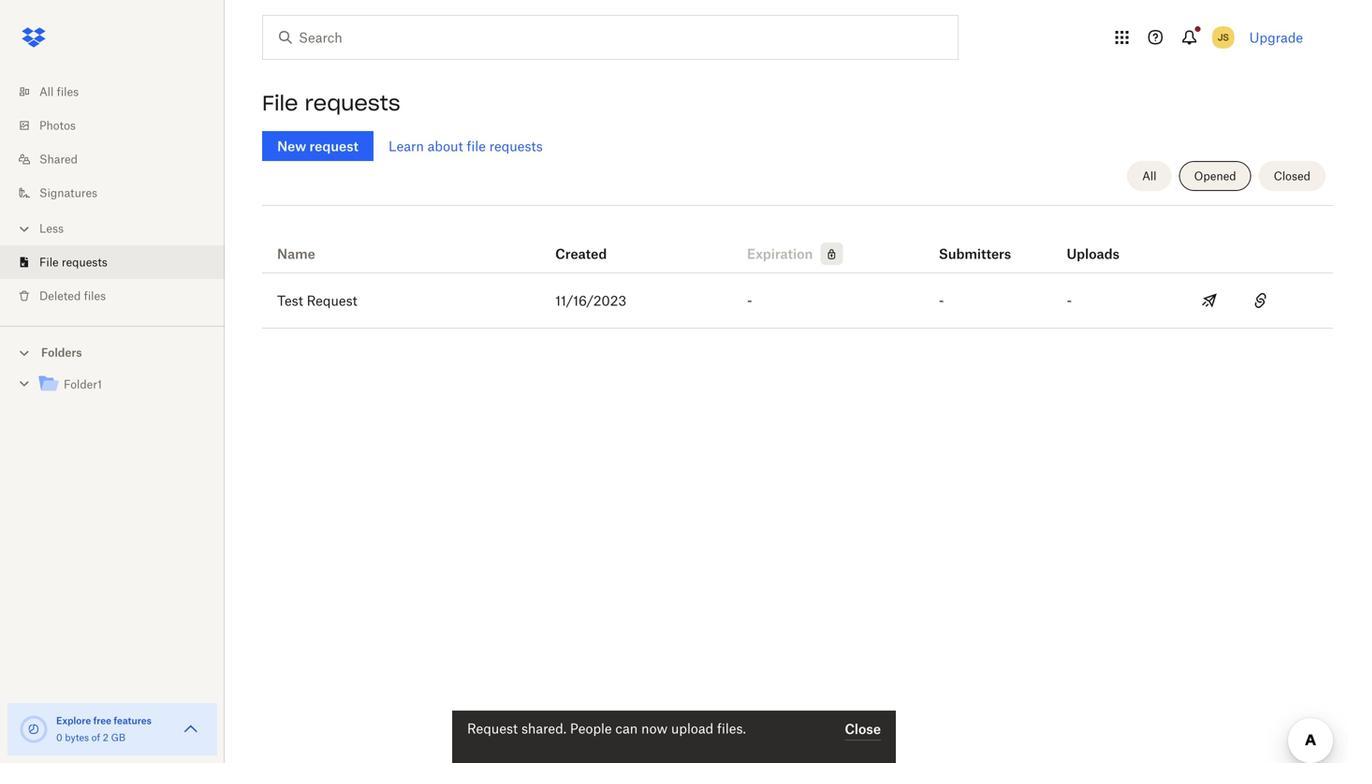 Task type: locate. For each thing, give the bounding box(es) containing it.
requests right file
[[489, 138, 543, 154]]

deleted files link
[[15, 279, 225, 313]]

files for deleted files
[[84, 289, 106, 303]]

folder1
[[64, 377, 102, 391]]

requests up "deleted files"
[[62, 255, 107, 269]]

2 horizontal spatial -
[[1067, 293, 1072, 309]]

cell inside row
[[1282, 273, 1333, 328]]

requests up request
[[305, 90, 400, 116]]

upgrade
[[1250, 29, 1303, 45]]

all
[[39, 85, 54, 99], [1143, 169, 1157, 183]]

request
[[309, 138, 359, 154]]

cell
[[1282, 273, 1333, 328]]

created button
[[555, 243, 607, 265]]

upload
[[671, 721, 714, 736]]

request right test
[[307, 293, 357, 309]]

table
[[262, 213, 1333, 329]]

send email image
[[1199, 289, 1221, 312]]

alert
[[452, 711, 896, 763]]

closed button
[[1259, 161, 1326, 191]]

2 column header from the left
[[1067, 220, 1142, 265]]

0
[[56, 732, 62, 743]]

row
[[262, 213, 1333, 273], [262, 273, 1333, 329]]

files right 'deleted'
[[84, 289, 106, 303]]

0 vertical spatial request
[[307, 293, 357, 309]]

2 row from the top
[[262, 273, 1333, 329]]

file requests up "deleted files"
[[39, 255, 107, 269]]

file requests list item
[[0, 245, 225, 279]]

list
[[0, 64, 225, 326]]

1 vertical spatial all
[[1143, 169, 1157, 183]]

file requests link
[[15, 245, 225, 279]]

row containing name
[[262, 213, 1333, 273]]

1 - from the left
[[747, 293, 752, 309]]

requests inside 'link'
[[62, 255, 107, 269]]

opened button
[[1179, 161, 1252, 191]]

1 vertical spatial request
[[467, 721, 518, 736]]

folder1 link
[[37, 372, 210, 397]]

1 vertical spatial file
[[39, 255, 59, 269]]

files
[[57, 85, 79, 99], [84, 289, 106, 303]]

file up new
[[262, 90, 298, 116]]

test request
[[277, 293, 357, 309]]

0 horizontal spatial -
[[747, 293, 752, 309]]

files up the photos
[[57, 85, 79, 99]]

signatures
[[39, 186, 97, 200]]

1 horizontal spatial files
[[84, 289, 106, 303]]

shared
[[39, 152, 78, 166]]

close button
[[845, 718, 881, 741]]

all inside 'list'
[[39, 85, 54, 99]]

requests
[[305, 90, 400, 116], [489, 138, 543, 154], [62, 255, 107, 269]]

request left shared.
[[467, 721, 518, 736]]

1 row from the top
[[262, 213, 1333, 273]]

2 vertical spatial requests
[[62, 255, 107, 269]]

1 vertical spatial file requests
[[39, 255, 107, 269]]

0 horizontal spatial all
[[39, 85, 54, 99]]

0 vertical spatial file
[[262, 90, 298, 116]]

0 horizontal spatial file
[[39, 255, 59, 269]]

people
[[570, 721, 612, 736]]

1 vertical spatial files
[[84, 289, 106, 303]]

1 horizontal spatial all
[[1143, 169, 1157, 183]]

files.
[[717, 721, 746, 736]]

-
[[747, 293, 752, 309], [939, 293, 944, 309], [1067, 293, 1072, 309]]

0 horizontal spatial requests
[[62, 255, 107, 269]]

features
[[114, 715, 152, 727]]

list containing all files
[[0, 64, 225, 326]]

1 vertical spatial requests
[[489, 138, 543, 154]]

quota usage element
[[19, 714, 49, 744]]

less
[[39, 221, 64, 235]]

all left opened button
[[1143, 169, 1157, 183]]

learn about file requests
[[389, 138, 543, 154]]

all up the photos
[[39, 85, 54, 99]]

all for all files
[[39, 85, 54, 99]]

js
[[1218, 31, 1229, 43]]

1 horizontal spatial file
[[262, 90, 298, 116]]

column header
[[939, 220, 1014, 265], [1067, 220, 1142, 265]]

file down less
[[39, 255, 59, 269]]

created
[[555, 246, 607, 262]]

now
[[641, 721, 668, 736]]

1 horizontal spatial -
[[939, 293, 944, 309]]

0 vertical spatial files
[[57, 85, 79, 99]]

photos
[[39, 118, 76, 132]]

0 horizontal spatial file requests
[[39, 255, 107, 269]]

0 vertical spatial all
[[39, 85, 54, 99]]

1 horizontal spatial request
[[467, 721, 518, 736]]

file requests up request
[[262, 90, 400, 116]]

request
[[307, 293, 357, 309], [467, 721, 518, 736]]

file
[[262, 90, 298, 116], [39, 255, 59, 269]]

learn about file requests link
[[389, 138, 543, 154]]

0 vertical spatial requests
[[305, 90, 400, 116]]

deleted files
[[39, 289, 106, 303]]

close
[[845, 721, 881, 737]]

0 horizontal spatial column header
[[939, 220, 1014, 265]]

request shared. people can now upload files.
[[467, 721, 746, 736]]

0 vertical spatial file requests
[[262, 90, 400, 116]]

upgrade link
[[1250, 29, 1303, 45]]

0 horizontal spatial request
[[307, 293, 357, 309]]

0 horizontal spatial files
[[57, 85, 79, 99]]

all inside button
[[1143, 169, 1157, 183]]

shared link
[[15, 142, 225, 176]]

1 horizontal spatial column header
[[1067, 220, 1142, 265]]

all files
[[39, 85, 79, 99]]

file requests
[[262, 90, 400, 116], [39, 255, 107, 269]]



Task type: describe. For each thing, give the bounding box(es) containing it.
learn
[[389, 138, 424, 154]]

file inside 'link'
[[39, 255, 59, 269]]

Search in folder "Dropbox" text field
[[299, 27, 920, 48]]

free
[[93, 715, 111, 727]]

new
[[277, 138, 306, 154]]

less image
[[15, 220, 34, 238]]

folders
[[41, 346, 82, 360]]

files for all files
[[57, 85, 79, 99]]

test
[[277, 293, 303, 309]]

js button
[[1209, 22, 1239, 52]]

signatures link
[[15, 176, 225, 210]]

all files link
[[15, 75, 225, 109]]

copy link image
[[1250, 289, 1272, 312]]

photos link
[[15, 109, 225, 142]]

1 horizontal spatial requests
[[305, 90, 400, 116]]

shared.
[[522, 721, 567, 736]]

file
[[467, 138, 486, 154]]

2 - from the left
[[939, 293, 944, 309]]

all for all
[[1143, 169, 1157, 183]]

new request
[[277, 138, 359, 154]]

new request button
[[262, 131, 374, 161]]

explore
[[56, 715, 91, 727]]

can
[[616, 721, 638, 736]]

1 column header from the left
[[939, 220, 1014, 265]]

about
[[428, 138, 463, 154]]

of
[[92, 732, 100, 743]]

all button
[[1128, 161, 1172, 191]]

explore free features 0 bytes of 2 gb
[[56, 715, 152, 743]]

1 horizontal spatial file requests
[[262, 90, 400, 116]]

bytes
[[65, 732, 89, 743]]

2
[[103, 732, 109, 743]]

folders button
[[0, 338, 225, 366]]

file requests inside 'link'
[[39, 255, 107, 269]]

gb
[[111, 732, 126, 743]]

deleted
[[39, 289, 81, 303]]

closed
[[1274, 169, 1311, 183]]

11/16/2023
[[555, 293, 627, 309]]

row containing test request
[[262, 273, 1333, 329]]

dropbox image
[[15, 19, 52, 56]]

opened
[[1194, 169, 1237, 183]]

name
[[277, 246, 315, 262]]

3 - from the left
[[1067, 293, 1072, 309]]

pro trial element
[[813, 243, 843, 265]]

2 horizontal spatial requests
[[489, 138, 543, 154]]

table containing name
[[262, 213, 1333, 329]]

alert containing request shared. people can now upload files.
[[452, 711, 896, 763]]



Task type: vqa. For each thing, say whether or not it's contained in the screenshot.
copy link image
yes



